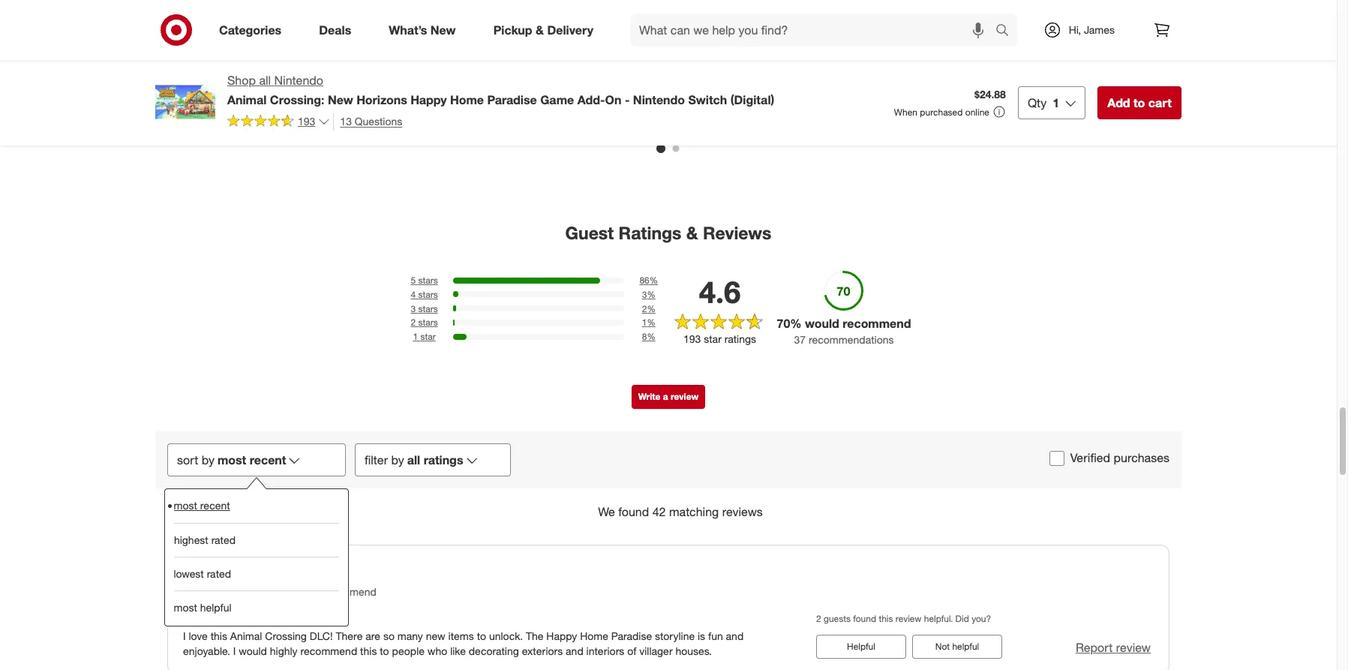 Task type: vqa. For each thing, say whether or not it's contained in the screenshot.


Task type: describe. For each thing, give the bounding box(es) containing it.
sponsored left the aloha
[[317, 106, 362, 117]]

nintendo inside $199.99 nintendo switch lite - animal crossing: new horizons bundle - isabelle's aloha edition
[[317, 67, 361, 80]]

teachertired2020
[[183, 605, 252, 616]]

enjoyable.
[[183, 644, 230, 657]]

we found 42 matching reviews
[[598, 504, 763, 519]]

new inside shop all nintendo animal crossing: new horizons happy home paradise game add-on - nintendo switch (digital)
[[328, 92, 353, 107]]

nova for steelseries arctis nova 7 wireless gaming headset for playstation 5
[[1016, 67, 1040, 80]]

search button
[[989, 14, 1025, 50]]

helpful for not helpful
[[953, 641, 980, 652]]

for for steelseries arctis nova 7 wireless gaming headset for pc
[[1083, 93, 1096, 106]]

% for 8
[[647, 331, 656, 342]]

$44.99 sale
[[164, 54, 227, 78]]

& inside 'link'
[[536, 22, 544, 37]]

party
[[624, 80, 649, 93]]

animal for crossing:
[[227, 92, 267, 107]]

guest
[[566, 223, 614, 244]]

by for sort by
[[202, 453, 215, 468]]

headset for steelseries arctis nova 7 wireless gaming headset for pc
[[1165, 80, 1205, 93]]

interiors
[[587, 644, 625, 657]]

0 horizontal spatial to
[[380, 644, 389, 657]]

exteriors
[[522, 644, 563, 657]]

add-
[[578, 92, 605, 107]]

categories link
[[206, 14, 300, 47]]

to inside button
[[1134, 95, 1146, 110]]

1 horizontal spatial and
[[726, 629, 744, 642]]

steelseries arctis nova 7 wireless gaming headset for playstation 5 image
[[930, 0, 1053, 45]]

guests
[[824, 614, 851, 625]]

stereo
[[549, 78, 580, 91]]

report review
[[1076, 640, 1151, 655]]

add
[[1108, 95, 1131, 110]]

13 questions link
[[334, 113, 402, 130]]

corsair
[[471, 78, 517, 91]]

sponsored up 4/nintendo
[[471, 104, 515, 116]]

people
[[392, 644, 425, 657]]

13 questions
[[340, 115, 402, 127]]

193 for 193 star ratings
[[684, 333, 701, 346]]

$179.99 steelseries arctis nova 7 wireless gaming headset for pc sponsored
[[1083, 54, 1205, 117]]

37
[[794, 333, 806, 346]]

recommend inside i love this animal crossing dlc! there are so many new items to unlock. the happy home paradise storyline is fun and enjoyable. i would highly recommend this to people who like decorating exteriors and interiors of villager houses.
[[301, 644, 357, 657]]

stars for 2 stars
[[418, 317, 438, 328]]

most recent link
[[174, 489, 339, 523]]

most recent
[[174, 499, 231, 512]]

steelseries arctis nova 7 wireless gaming headset for pc image
[[1083, 0, 1206, 45]]

aloha
[[364, 106, 391, 119]]

recommend inside 70 % would recommend 37 recommendations
[[843, 316, 912, 331]]

193 star ratings
[[684, 333, 757, 346]]

2 for stars
[[411, 317, 416, 328]]

report
[[1076, 640, 1113, 655]]

pickup & delivery
[[494, 22, 594, 37]]

online
[[966, 106, 990, 118]]

lowest rated link
[[174, 557, 339, 591]]

many
[[398, 629, 423, 642]]

0 horizontal spatial ratings
[[424, 453, 463, 468]]

most helpful
[[174, 601, 232, 614]]

xbox
[[486, 104, 510, 117]]

not helpful button
[[913, 635, 1003, 659]]

nova for steelseries arctis nova 7 wireless gaming headset for pc
[[1169, 67, 1193, 80]]

animal for crossing
[[230, 629, 262, 642]]

so
[[383, 629, 395, 642]]

villager
[[640, 644, 673, 657]]

image of animal crossing: new horizons happy home paradise game add-on - nintendo switch (digital) image
[[155, 72, 215, 132]]

1 horizontal spatial &
[[687, 223, 698, 244]]

lite
[[398, 67, 415, 80]]

3 stars
[[411, 303, 438, 314]]

did
[[956, 614, 970, 625]]

stars for 4 stars
[[418, 289, 438, 300]]

you?
[[972, 614, 992, 625]]

5 inside $179.99 steelseries arctis nova 7 wireless gaming headset for playstation 5 sponsored
[[1001, 93, 1007, 106]]

home inside i love this animal crossing dlc! there are so many new items to unlock. the happy home paradise storyline is fun and enjoyable. i would highly recommend this to people who like decorating exteriors and interiors of villager houses.
[[580, 629, 609, 642]]

8 %
[[642, 331, 656, 342]]

$99.99 link
[[777, 0, 900, 117]]

by for filter by
[[391, 453, 404, 468]]

purchases
[[1114, 451, 1170, 466]]

$29.99
[[624, 54, 655, 66]]

1 for %
[[642, 317, 647, 328]]

the
[[526, 629, 544, 642]]

Verified purchases checkbox
[[1050, 451, 1065, 466]]

4/nintendo
[[471, 117, 523, 130]]

reviews
[[703, 223, 772, 244]]

8
[[642, 331, 647, 342]]

james
[[1084, 23, 1115, 36]]

not helpful
[[936, 641, 980, 652]]

$179.99 for steelseries arctis nova 7 wireless gaming headset for pc
[[1083, 54, 1120, 66]]

decorating
[[469, 644, 519, 657]]

1 horizontal spatial review
[[896, 614, 922, 625]]

recommendations
[[809, 333, 894, 346]]

for for steelseries arctis nova 7 wireless gaming headset for playstation 5
[[930, 93, 942, 106]]

$99.99
[[777, 54, 808, 66]]

70
[[777, 316, 791, 331]]

arctis for sponsored
[[1139, 67, 1166, 80]]

crossing: inside $199.99 nintendo switch lite - animal crossing: new horizons bundle - isabelle's aloha edition
[[352, 80, 397, 93]]

nintendo inside $29.99 baby shark: sing & swim party - nintendo switch sponsored
[[659, 80, 702, 93]]

0 vertical spatial 1
[[1053, 95, 1060, 110]]

1 vertical spatial i
[[233, 644, 236, 657]]

0 horizontal spatial 5
[[411, 275, 416, 286]]

one/playstation
[[513, 104, 589, 117]]

baby shark: sing & swim party - nintendo switch image
[[624, 0, 747, 45]]

would inside 70 % would recommend 37 recommendations
[[805, 316, 840, 331]]

write a review
[[639, 391, 699, 402]]

1 vertical spatial this
[[211, 629, 227, 642]]

$29.99 baby shark: sing & swim party - nintendo switch sponsored
[[624, 54, 743, 104]]

highest
[[174, 534, 209, 546]]

game
[[541, 92, 574, 107]]

gaming inside 'corsair hs35 stereo wired gaming headset for xbox one/playstation 4/nintendo switch/pc'
[[501, 91, 538, 104]]

isabelle's
[[317, 106, 361, 119]]

report review button
[[1076, 639, 1151, 656]]

2 horizontal spatial this
[[879, 614, 894, 625]]

stars for 5 stars
[[418, 275, 438, 286]]

$24.88
[[975, 88, 1006, 101]]

highest rated link
[[174, 523, 339, 557]]

would
[[287, 585, 317, 598]]

new
[[426, 629, 446, 642]]

qty 1
[[1028, 95, 1060, 110]]

70 % would recommend 37 recommendations
[[777, 316, 912, 346]]

0 vertical spatial i
[[183, 629, 186, 642]]

most for most helpful
[[174, 601, 198, 614]]

pickup
[[494, 22, 533, 37]]

when purchased online
[[895, 106, 990, 118]]

there
[[336, 629, 363, 642]]

2 vertical spatial 2
[[817, 614, 822, 625]]

7 for steelseries arctis nova 7 wireless gaming headset for playstation 5
[[1043, 67, 1049, 80]]

1 vertical spatial recommend
[[320, 585, 377, 598]]

0 vertical spatial found
[[619, 504, 649, 519]]

- up edition
[[398, 93, 402, 106]]

purchased
[[920, 106, 963, 118]]

questions
[[355, 115, 402, 127]]

stars for 3 stars
[[418, 303, 438, 314]]

1 horizontal spatial recent
[[250, 453, 286, 468]]

shop
[[227, 73, 256, 88]]

verified purchases
[[1071, 451, 1170, 466]]

are
[[366, 629, 381, 642]]

$199.99 nintendo switch lite - animal crossing: new horizons bundle - isabelle's aloha edition
[[317, 54, 426, 119]]

switch inside $29.99 baby shark: sing & swim party - nintendo switch sponsored
[[704, 80, 736, 93]]

2 guests found this review helpful. did you?
[[817, 614, 992, 625]]

switch inside shop all nintendo animal crossing: new horizons happy home paradise game add-on - nintendo switch (digital)
[[689, 92, 727, 107]]

0 vertical spatial ratings
[[725, 333, 757, 346]]

steelseries arctis 1 wireless gaming headset - black image
[[777, 0, 900, 45]]

not
[[936, 641, 950, 652]]

horizons inside shop all nintendo animal crossing: new horizons happy home paradise game add-on - nintendo switch (digital)
[[357, 92, 407, 107]]

% for 86
[[650, 275, 658, 286]]

% for 3
[[647, 289, 656, 300]]

is
[[698, 629, 706, 642]]



Task type: locate. For each thing, give the bounding box(es) containing it.
0 vertical spatial 3
[[642, 289, 647, 300]]

What can we help you find? suggestions appear below search field
[[630, 14, 1000, 47]]

0 vertical spatial 2
[[642, 303, 647, 314]]

1 horizontal spatial i
[[233, 644, 236, 657]]

1 horizontal spatial by
[[391, 453, 404, 468]]

gaming inside $179.99 steelseries arctis nova 7 wireless gaming headset for pc sponsored
[[1126, 80, 1162, 93]]

5
[[1001, 93, 1007, 106], [411, 275, 416, 286]]

sponsored down playstation
[[930, 106, 974, 117]]

shop all nintendo animal crossing: new horizons happy home paradise game add-on - nintendo switch (digital)
[[227, 73, 775, 107]]

found left 42 on the left bottom of page
[[619, 504, 649, 519]]

steelseries up pc
[[1083, 67, 1136, 80]]

1 vertical spatial home
[[580, 629, 609, 642]]

review inside 'button'
[[1117, 640, 1151, 655]]

7 up the qty 1
[[1043, 67, 1049, 80]]

$179.99 inside $179.99 steelseries arctis nova 7 wireless gaming headset for playstation 5 sponsored
[[930, 54, 967, 66]]

this down 'are'
[[360, 644, 377, 657]]

switch down sing
[[689, 92, 727, 107]]

star down 4.6
[[704, 333, 722, 346]]

1 horizontal spatial this
[[360, 644, 377, 657]]

storyline
[[655, 629, 695, 642]]

% inside 70 % would recommend 37 recommendations
[[791, 316, 802, 331]]

193 right the 8 %
[[684, 333, 701, 346]]

0 horizontal spatial nova
[[1016, 67, 1040, 80]]

i
[[183, 629, 186, 642], [233, 644, 236, 657]]

42
[[653, 504, 666, 519]]

of
[[628, 644, 637, 657]]

hi, james
[[1069, 23, 1115, 36]]

what's new link
[[376, 14, 475, 47]]

search
[[989, 24, 1025, 39]]

% for 70
[[791, 316, 802, 331]]

& inside $29.99 baby shark: sing & swim party - nintendo switch sponsored
[[708, 67, 714, 80]]

like
[[450, 644, 466, 657]]

1 vertical spatial ratings
[[424, 453, 463, 468]]

houses.
[[676, 644, 712, 657]]

ratings
[[619, 223, 682, 244]]

2 vertical spatial this
[[360, 644, 377, 657]]

sort by most recent
[[177, 453, 286, 468]]

and right 'fun'
[[726, 629, 744, 642]]

headset inside 'corsair hs35 stereo wired gaming headset for xbox one/playstation 4/nintendo switch/pc'
[[541, 91, 580, 104]]

7 inside $179.99 steelseries arctis nova 7 wireless gaming headset for playstation 5 sponsored
[[1043, 67, 1049, 80]]

wireless up playstation
[[930, 80, 970, 93]]

on
[[605, 92, 622, 107]]

1 vertical spatial to
[[477, 629, 486, 642]]

wireless inside $179.99 steelseries arctis nova 7 wireless gaming headset for pc sponsored
[[1083, 80, 1123, 93]]

$179.99
[[930, 54, 967, 66], [1083, 54, 1120, 66]]

1 horizontal spatial headset
[[1012, 80, 1052, 93]]

$179.99 up playstation
[[930, 54, 967, 66]]

hi,
[[1069, 23, 1082, 36]]

deals
[[319, 22, 351, 37]]

helpful
[[201, 601, 232, 614], [953, 641, 980, 652]]

headset for steelseries arctis nova 7 wireless gaming headset for playstation 5
[[1012, 80, 1052, 93]]

0 horizontal spatial helpful
[[201, 601, 232, 614]]

arctis inside $179.99 steelseries arctis nova 7 wireless gaming headset for pc sponsored
[[1139, 67, 1166, 80]]

happy down lite
[[411, 92, 447, 107]]

2 horizontal spatial headset
[[1165, 80, 1205, 93]]

headset inside $179.99 steelseries arctis nova 7 wireless gaming headset for playstation 5 sponsored
[[1012, 80, 1052, 93]]

filter
[[365, 453, 388, 468]]

7 down steelseries arctis nova 7 wireless gaming headset for pc image
[[1196, 67, 1202, 80]]

2 horizontal spatial 2
[[817, 614, 822, 625]]

fun
[[708, 629, 723, 642]]

would left "highly" on the left of page
[[239, 644, 267, 657]]

all right shop
[[259, 73, 271, 88]]

0 vertical spatial paradise
[[487, 92, 537, 107]]

-
[[418, 67, 422, 80], [652, 80, 656, 93], [625, 92, 630, 107], [398, 93, 402, 106]]

1 wireless from the left
[[930, 80, 970, 93]]

arctis up $24.88
[[986, 67, 1013, 80]]

7 for steelseries arctis nova 7 wireless gaming headset for pc
[[1196, 67, 1202, 80]]

2 horizontal spatial &
[[708, 67, 714, 80]]

would up 37
[[805, 316, 840, 331]]

we
[[598, 504, 615, 519]]

deals link
[[306, 14, 370, 47]]

1 stars from the top
[[418, 275, 438, 286]]

3 stars from the top
[[418, 303, 438, 314]]

wireless for pc
[[1083, 80, 1123, 93]]

1 horizontal spatial home
[[580, 629, 609, 642]]

0 vertical spatial recommend
[[843, 316, 912, 331]]

would recommend
[[287, 585, 377, 598]]

% down 1 %
[[647, 331, 656, 342]]

0 vertical spatial would
[[805, 316, 840, 331]]

headset
[[1012, 80, 1052, 93], [1165, 80, 1205, 93], [541, 91, 580, 104]]

0 vertical spatial &
[[536, 22, 544, 37]]

to down "so" at bottom left
[[380, 644, 389, 657]]

new down lite
[[400, 80, 421, 93]]

headset up 'qty' at the right
[[1012, 80, 1052, 93]]

& right sing
[[708, 67, 714, 80]]

2 7 from the left
[[1196, 67, 1202, 80]]

0 horizontal spatial headset
[[541, 91, 580, 104]]

0 horizontal spatial recent
[[201, 499, 231, 512]]

0 horizontal spatial 3
[[411, 303, 416, 314]]

1 7 from the left
[[1043, 67, 1049, 80]]

recommend down the dlc!
[[301, 644, 357, 657]]

1 horizontal spatial to
[[477, 629, 486, 642]]

1 horizontal spatial gaming
[[972, 80, 1009, 93]]

1 for star
[[413, 331, 418, 342]]

rated left buy
[[207, 567, 232, 580]]

switch/pc
[[526, 117, 576, 130]]

for up the purchased
[[930, 93, 942, 106]]

wireless up pc
[[1083, 80, 1123, 93]]

rated up "a must buy"
[[211, 534, 236, 546]]

horizons inside $199.99 nintendo switch lite - animal crossing: new horizons bundle - isabelle's aloha edition
[[317, 93, 359, 106]]

by
[[202, 453, 215, 468], [391, 453, 404, 468]]

sort
[[177, 453, 198, 468]]

sponsored down pc
[[1083, 106, 1127, 117]]

$179.99 steelseries arctis nova 7 wireless gaming headset for playstation 5 sponsored
[[930, 54, 1052, 117]]

corsair hs35 stereo wired gaming headset for xbox one/playstation 4/nintendo switch/pc
[[471, 78, 589, 130]]

stars down '4 stars' at the top left of page
[[418, 303, 438, 314]]

2 arctis from the left
[[1139, 67, 1166, 80]]

stars up 3 stars
[[418, 289, 438, 300]]

2 vertical spatial 1
[[413, 331, 418, 342]]

- inside $29.99 baby shark: sing & swim party - nintendo switch sponsored
[[652, 80, 656, 93]]

4 stars
[[411, 289, 438, 300]]

most inside "most recent" link
[[174, 499, 198, 512]]

recommend up recommendations
[[843, 316, 912, 331]]

wireless inside $179.99 steelseries arctis nova 7 wireless gaming headset for playstation 5 sponsored
[[930, 80, 970, 93]]

unlock.
[[489, 629, 523, 642]]

rated for highest rated
[[211, 534, 236, 546]]

nintendo switch lite - animal crossing: new horizons bundle - isabelle's aloha edition image
[[317, 0, 441, 45]]

% up 37
[[791, 316, 802, 331]]

guest ratings & reviews
[[566, 223, 772, 244]]

- inside shop all nintendo animal crossing: new horizons happy home paradise game add-on - nintendo switch (digital)
[[625, 92, 630, 107]]

delivery
[[547, 22, 594, 37]]

2 horizontal spatial review
[[1117, 640, 1151, 655]]

buy
[[235, 560, 261, 578]]

& right the pickup
[[536, 22, 544, 37]]

1 horizontal spatial $179.99
[[1083, 54, 1120, 66]]

193
[[298, 115, 315, 128], [684, 333, 701, 346]]

4.6
[[699, 274, 741, 310]]

1 horizontal spatial for
[[930, 93, 942, 106]]

0 vertical spatial all
[[259, 73, 271, 88]]

for inside $179.99 steelseries arctis nova 7 wireless gaming headset for playstation 5 sponsored
[[930, 93, 942, 106]]

ratings
[[725, 333, 757, 346], [424, 453, 463, 468]]

gaming for sponsored
[[1126, 80, 1162, 93]]

helpful for most helpful
[[201, 601, 232, 614]]

1 vertical spatial helpful
[[953, 641, 980, 652]]

steelseries for playstation
[[930, 67, 983, 80]]

1 horizontal spatial 2
[[642, 303, 647, 314]]

crossing: inside shop all nintendo animal crossing: new horizons happy home paradise game add-on - nintendo switch (digital)
[[270, 92, 325, 107]]

3 for 3 %
[[642, 289, 647, 300]]

switch inside $199.99 nintendo switch lite - animal crossing: new horizons bundle - isabelle's aloha edition
[[363, 67, 395, 80]]

0 horizontal spatial new
[[328, 92, 353, 107]]

all inside shop all nintendo animal crossing: new horizons happy home paradise game add-on - nintendo switch (digital)
[[259, 73, 271, 88]]

sing
[[684, 67, 705, 80]]

1 $179.99 from the left
[[930, 54, 967, 66]]

crossing: up bundle
[[352, 80, 397, 93]]

most inside most helpful link
[[174, 601, 198, 614]]

stars down 3 stars
[[418, 317, 438, 328]]

i left love
[[183, 629, 186, 642]]

1 horizontal spatial 3
[[642, 289, 647, 300]]

animal inside $199.99 nintendo switch lite - animal crossing: new horizons bundle - isabelle's aloha edition
[[317, 80, 349, 93]]

1 horizontal spatial 5
[[1001, 93, 1007, 106]]

review right report
[[1117, 640, 1151, 655]]

steelseries inside $179.99 steelseries arctis nova 7 wireless gaming headset for pc sponsored
[[1083, 67, 1136, 80]]

corsair hs35 stereo wired gaming headset for xbox one/playstation 4/nintendo switch/pc image
[[471, 0, 594, 45]]

all
[[259, 73, 271, 88], [407, 453, 420, 468]]

0 horizontal spatial steelseries
[[930, 67, 983, 80]]

3 down "86"
[[642, 289, 647, 300]]

a
[[183, 560, 193, 578]]

home
[[450, 92, 484, 107], [580, 629, 609, 642]]

3
[[642, 289, 647, 300], [411, 303, 416, 314]]

1 nova from the left
[[1016, 67, 1040, 80]]

1 horizontal spatial all
[[407, 453, 420, 468]]

arctis up cart
[[1139, 67, 1166, 80]]

home down the corsair
[[450, 92, 484, 107]]

7
[[1043, 67, 1049, 80], [1196, 67, 1202, 80]]

1 horizontal spatial ratings
[[725, 333, 757, 346]]

ratings down 4.6
[[725, 333, 757, 346]]

recent up "most recent" link
[[250, 453, 286, 468]]

1 horizontal spatial star
[[704, 333, 722, 346]]

nova up 'qty' at the right
[[1016, 67, 1040, 80]]

2 left guests
[[817, 614, 822, 625]]

animal down most helpful link
[[230, 629, 262, 642]]

pc
[[1098, 93, 1113, 106]]

0 horizontal spatial found
[[619, 504, 649, 519]]

stars up '4 stars' at the top left of page
[[418, 275, 438, 286]]

$34.99
[[471, 54, 502, 66]]

headset inside $179.99 steelseries arctis nova 7 wireless gaming headset for pc sponsored
[[1165, 80, 1205, 93]]

1 arctis from the left
[[986, 67, 1013, 80]]

1 vertical spatial found
[[854, 614, 877, 625]]

steelseries for pc
[[1083, 67, 1136, 80]]

lowest rated
[[174, 567, 232, 580]]

steelseries inside $179.99 steelseries arctis nova 7 wireless gaming headset for playstation 5 sponsored
[[930, 67, 983, 80]]

for down wired
[[471, 104, 483, 117]]

pickup & delivery link
[[481, 14, 612, 47]]

1 vertical spatial review
[[896, 614, 922, 625]]

0 vertical spatial recent
[[250, 453, 286, 468]]

1 down 2 stars
[[413, 331, 418, 342]]

arctis for 5
[[986, 67, 1013, 80]]

1 vertical spatial 3
[[411, 303, 416, 314]]

gaming up playstation
[[972, 80, 1009, 93]]

0 horizontal spatial 2
[[411, 317, 416, 328]]

helpful right the 'not' on the right of the page
[[953, 641, 980, 652]]

2 horizontal spatial gaming
[[1126, 80, 1162, 93]]

happy inside shop all nintendo animal crossing: new horizons happy home paradise game add-on - nintendo switch (digital)
[[411, 92, 447, 107]]

star
[[421, 331, 436, 342], [704, 333, 722, 346]]

for inside $179.99 steelseries arctis nova 7 wireless gaming headset for pc sponsored
[[1083, 93, 1096, 106]]

sponsored down the party
[[624, 93, 668, 104]]

5 up 4
[[411, 275, 416, 286]]

2 vertical spatial review
[[1117, 640, 1151, 655]]

% down the 3 %
[[647, 303, 656, 314]]

love
[[189, 629, 208, 642]]

0 horizontal spatial and
[[566, 644, 584, 657]]

86 %
[[640, 275, 658, 286]]

home up interiors on the bottom left of the page
[[580, 629, 609, 642]]

found up helpful
[[854, 614, 877, 625]]

i right enjoyable.
[[233, 644, 236, 657]]

% up 2 %
[[647, 289, 656, 300]]

what's
[[389, 22, 427, 37]]

2 horizontal spatial for
[[1083, 93, 1096, 106]]

1 horizontal spatial happy
[[547, 629, 577, 642]]

1 star
[[413, 331, 436, 342]]

helpful up love
[[201, 601, 232, 614]]

crossing:
[[352, 80, 397, 93], [270, 92, 325, 107]]

1 vertical spatial would
[[239, 644, 267, 657]]

animal inside i love this animal crossing dlc! there are so many new items to unlock. the happy home paradise storyline is fun and enjoyable. i would highly recommend this to people who like decorating exteriors and interiors of villager houses.
[[230, 629, 262, 642]]

home inside shop all nintendo animal crossing: new horizons happy home paradise game add-on - nintendo switch (digital)
[[450, 92, 484, 107]]

helpful inside button
[[953, 641, 980, 652]]

paradise
[[487, 92, 537, 107], [611, 629, 652, 642]]

3 for 3 stars
[[411, 303, 416, 314]]

steelseries up playstation
[[930, 67, 983, 80]]

2 vertical spatial &
[[687, 223, 698, 244]]

0 horizontal spatial 7
[[1043, 67, 1049, 80]]

by right sort
[[202, 453, 215, 468]]

0 horizontal spatial this
[[211, 629, 227, 642]]

2 stars from the top
[[418, 289, 438, 300]]

paradise inside i love this animal crossing dlc! there are so many new items to unlock. the happy home paradise storyline is fun and enjoyable. i would highly recommend this to people who like decorating exteriors and interiors of villager houses.
[[611, 629, 652, 642]]

1 up 8
[[642, 317, 647, 328]]

7 inside $179.99 steelseries arctis nova 7 wireless gaming headset for pc sponsored
[[1196, 67, 1202, 80]]

0 horizontal spatial wireless
[[930, 80, 970, 93]]

& right the ratings
[[687, 223, 698, 244]]

2 for %
[[642, 303, 647, 314]]

nova inside $179.99 steelseries arctis nova 7 wireless gaming headset for playstation 5 sponsored
[[1016, 67, 1040, 80]]

new inside $199.99 nintendo switch lite - animal crossing: new horizons bundle - isabelle's aloha edition
[[400, 80, 421, 93]]

switch down swim
[[704, 80, 736, 93]]

star for 193
[[704, 333, 722, 346]]

0 horizontal spatial gaming
[[501, 91, 538, 104]]

0 horizontal spatial 193
[[298, 115, 315, 128]]

rated
[[211, 534, 236, 546], [207, 567, 232, 580]]

1 %
[[642, 317, 656, 328]]

3 %
[[642, 289, 656, 300]]

0 vertical spatial to
[[1134, 95, 1146, 110]]

2 vertical spatial recommend
[[301, 644, 357, 657]]

4 stars from the top
[[418, 317, 438, 328]]

ratings right filter
[[424, 453, 463, 468]]

% up the 8 %
[[647, 317, 656, 328]]

paradise inside shop all nintendo animal crossing: new horizons happy home paradise game add-on - nintendo switch (digital)
[[487, 92, 537, 107]]

gaming for 5
[[972, 80, 1009, 93]]

$179.99 down "james" at the right
[[1083, 54, 1120, 66]]

5 right playstation
[[1001, 93, 1007, 106]]

this up enjoyable.
[[211, 629, 227, 642]]

- right the party
[[652, 80, 656, 93]]

1 horizontal spatial new
[[400, 80, 421, 93]]

2 by from the left
[[391, 453, 404, 468]]

bundle
[[362, 93, 395, 106]]

write a review button
[[632, 385, 706, 409]]

happy inside i love this animal crossing dlc! there are so many new items to unlock. the happy home paradise storyline is fun and enjoyable. i would highly recommend this to people who like decorating exteriors and interiors of villager houses.
[[547, 629, 577, 642]]

0 horizontal spatial star
[[421, 331, 436, 342]]

star for 1
[[421, 331, 436, 342]]

1
[[1053, 95, 1060, 110], [642, 317, 647, 328], [413, 331, 418, 342]]

new right what's at the left top
[[431, 22, 456, 37]]

1 vertical spatial all
[[407, 453, 420, 468]]

add to cart
[[1108, 95, 1172, 110]]

sponsored inside $179.99 steelseries arctis nova 7 wireless gaming headset for pc sponsored
[[1083, 106, 1127, 117]]

edition
[[394, 106, 426, 119]]

2 down 3 stars
[[411, 317, 416, 328]]

0 vertical spatial happy
[[411, 92, 447, 107]]

1 horizontal spatial would
[[805, 316, 840, 331]]

1 vertical spatial happy
[[547, 629, 577, 642]]

0 vertical spatial helpful
[[201, 601, 232, 614]]

2
[[642, 303, 647, 314], [411, 317, 416, 328], [817, 614, 822, 625]]

review right a
[[671, 391, 699, 402]]

$179.99 for steelseries arctis nova 7 wireless gaming headset for playstation 5
[[930, 54, 967, 66]]

nova inside $179.99 steelseries arctis nova 7 wireless gaming headset for pc sponsored
[[1169, 67, 1193, 80]]

$44.99
[[164, 54, 196, 66]]

1 horizontal spatial crossing:
[[352, 80, 397, 93]]

- right on
[[625, 92, 630, 107]]

2 stars
[[411, 317, 438, 328]]

animal inside shop all nintendo animal crossing: new horizons happy home paradise game add-on - nintendo switch (digital)
[[227, 92, 267, 107]]

0 horizontal spatial $179.99
[[930, 54, 967, 66]]

$179.99 inside $179.99 steelseries arctis nova 7 wireless gaming headset for pc sponsored
[[1083, 54, 1120, 66]]

happy up exteriors
[[547, 629, 577, 642]]

1 vertical spatial recent
[[201, 499, 231, 512]]

crossing
[[265, 629, 307, 642]]

gaming inside $179.99 steelseries arctis nova 7 wireless gaming headset for playstation 5 sponsored
[[972, 80, 1009, 93]]

for
[[930, 93, 942, 106], [1083, 93, 1096, 106], [471, 104, 483, 117]]

headset down the stereo
[[541, 91, 580, 104]]

crossing: up 193 link
[[270, 92, 325, 107]]

most for most recent
[[174, 499, 198, 512]]

2 horizontal spatial new
[[431, 22, 456, 37]]

2 down the 3 %
[[642, 303, 647, 314]]

hs35
[[520, 78, 546, 91]]

sponsored down $44.99 sale on the top of page
[[164, 104, 209, 116]]

1 vertical spatial 5
[[411, 275, 416, 286]]

193 for 193
[[298, 115, 315, 128]]

0 horizontal spatial for
[[471, 104, 483, 117]]

0 vertical spatial 5
[[1001, 93, 1007, 106]]

1 horizontal spatial found
[[854, 614, 877, 625]]

0 vertical spatial and
[[726, 629, 744, 642]]

most up love
[[174, 601, 198, 614]]

3 down 4
[[411, 303, 416, 314]]

playstation
[[945, 93, 998, 106]]

% for 1
[[647, 317, 656, 328]]

cart
[[1149, 95, 1172, 110]]

animal down "$199.99"
[[317, 80, 349, 93]]

0 vertical spatial most
[[218, 453, 246, 468]]

1 vertical spatial &
[[708, 67, 714, 80]]

would inside i love this animal crossing dlc! there are so many new items to unlock. the happy home paradise storyline is fun and enjoyable. i would highly recommend this to people who like decorating exteriors and interiors of villager houses.
[[239, 644, 267, 657]]

sponsored inside $179.99 steelseries arctis nova 7 wireless gaming headset for playstation 5 sponsored
[[930, 106, 974, 117]]

wired
[[471, 91, 498, 104]]

0 horizontal spatial home
[[450, 92, 484, 107]]

recommend up there
[[320, 585, 377, 598]]

2 %
[[642, 303, 656, 314]]

0 horizontal spatial &
[[536, 22, 544, 37]]

headset up cart
[[1165, 80, 1205, 93]]

1 horizontal spatial 193
[[684, 333, 701, 346]]

paradise up of
[[611, 629, 652, 642]]

2 horizontal spatial 1
[[1053, 95, 1060, 110]]

paradise down the corsair
[[487, 92, 537, 107]]

0 vertical spatial rated
[[211, 534, 236, 546]]

wireless for playstation
[[930, 80, 970, 93]]

2 steelseries from the left
[[1083, 67, 1136, 80]]

0 horizontal spatial 1
[[413, 331, 418, 342]]

1 horizontal spatial steelseries
[[1083, 67, 1136, 80]]

0 vertical spatial this
[[879, 614, 894, 625]]

sponsored inside $29.99 baby shark: sing & swim party - nintendo switch sponsored
[[624, 93, 668, 104]]

most right sort
[[218, 453, 246, 468]]

2 $179.99 from the left
[[1083, 54, 1120, 66]]

to
[[1134, 95, 1146, 110], [477, 629, 486, 642], [380, 644, 389, 657]]

rated for lowest rated
[[207, 567, 232, 580]]

switch
[[363, 67, 395, 80], [704, 80, 736, 93], [689, 92, 727, 107]]

0 horizontal spatial review
[[671, 391, 699, 402]]

% for 2
[[647, 303, 656, 314]]

1 by from the left
[[202, 453, 215, 468]]

1 vertical spatial paradise
[[611, 629, 652, 642]]

review inside button
[[671, 391, 699, 402]]

corsair hs55 surround wired gaming headset for xbox series x|s/playstation 4/5/nintendo switch/pc - white image
[[164, 0, 287, 45]]

review left helpful.
[[896, 614, 922, 625]]

0 horizontal spatial all
[[259, 73, 271, 88]]

1 horizontal spatial 7
[[1196, 67, 1202, 80]]

recent up highest rated
[[201, 499, 231, 512]]

new up 13
[[328, 92, 353, 107]]

gaming up add to cart
[[1126, 80, 1162, 93]]

2 wireless from the left
[[1083, 80, 1123, 93]]

most up highest
[[174, 499, 198, 512]]

2 vertical spatial most
[[174, 601, 198, 614]]

193 left isabelle's
[[298, 115, 315, 128]]

dlc!
[[310, 629, 333, 642]]

- right lite
[[418, 67, 422, 80]]

qty
[[1028, 95, 1047, 110]]

gaming down hs35
[[501, 91, 538, 104]]

arctis inside $179.99 steelseries arctis nova 7 wireless gaming headset for playstation 5 sponsored
[[986, 67, 1013, 80]]

animal down shop
[[227, 92, 267, 107]]

switch up bundle
[[363, 67, 395, 80]]

2 nova from the left
[[1169, 67, 1193, 80]]

for inside 'corsair hs35 stereo wired gaming headset for xbox one/playstation 4/nintendo switch/pc'
[[471, 104, 483, 117]]

0 horizontal spatial would
[[239, 644, 267, 657]]

new
[[431, 22, 456, 37], [400, 80, 421, 93], [328, 92, 353, 107]]

star down 2 stars
[[421, 331, 436, 342]]

horizons up questions
[[357, 92, 407, 107]]

1 steelseries from the left
[[930, 67, 983, 80]]



